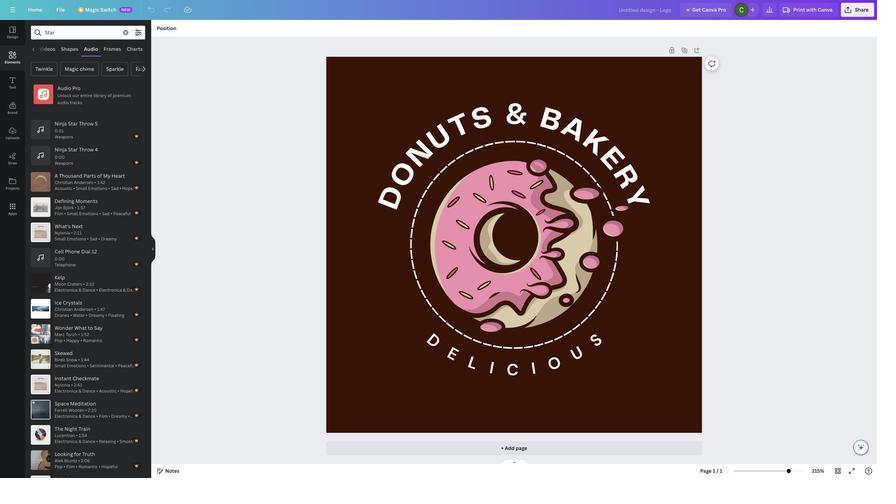 Task type: describe. For each thing, give the bounding box(es) containing it.
jon
[[55, 205, 62, 211]]

Search elements search field
[[45, 26, 119, 39]]

+ add page
[[502, 445, 528, 451]]

1 horizontal spatial i
[[530, 358, 537, 379]]

get canva pro
[[693, 6, 727, 13]]

what's next
[[55, 223, 83, 229]]

weapons for ninja star throw 5
[[55, 134, 73, 140]]

drones, water, dreamy, floating, 107 seconds element
[[55, 306, 125, 319]]

share button
[[842, 3, 875, 17]]

page 1 / 1
[[701, 468, 723, 474]]

audio tracks.
[[57, 99, 83, 105]]

nylonia • 2:43
[[55, 382, 82, 388]]

dial
[[81, 248, 91, 255]]

throw for 4
[[79, 146, 94, 153]]

small inside the nylonia • 2:11 small emotions • sad • dreamy
[[55, 236, 66, 242]]

weapons, 1 seconds element
[[55, 128, 73, 140]]

with
[[807, 6, 817, 13]]

night
[[65, 425, 77, 432]]

emotions inside jon björk • 1:57 film • small emotions • sad • peaceful
[[79, 211, 98, 216]]

electronica
[[55, 438, 78, 444]]

the night train
[[55, 425, 90, 432]]

sad inside jon björk • 1:57 film • small emotions • sad • peaceful
[[102, 211, 110, 216]]

file
[[56, 6, 65, 13]]

apps
[[8, 211, 17, 216]]

pop for looking for truth
[[55, 464, 63, 470]]

unlock
[[57, 93, 71, 99]]

main menu bar
[[0, 0, 878, 20]]

tale
[[148, 66, 157, 72]]

premium
[[113, 93, 131, 99]]

christian andersen • 1:42
[[55, 179, 105, 185]]

d e l
[[423, 329, 481, 375]]

text
[[9, 85, 16, 90]]

0:00 for ninja
[[55, 154, 65, 160]]

film inside alek bluntz • 2:06 pop • film • romantic • hopeful
[[66, 464, 75, 470]]

& inside lucention • 1:54 electronica & dance • relaxing • smooth
[[79, 438, 81, 444]]

lucention • 1:54 electronica & dance • relaxing • smooth
[[55, 433, 136, 444]]

romantic for to
[[83, 338, 103, 344]]

/
[[717, 468, 719, 474]]

sad inside the nylonia • 2:11 small emotions • sad • dreamy
[[90, 236, 97, 242]]

projects button
[[0, 171, 25, 197]]

magic chime button
[[60, 62, 99, 76]]

my
[[103, 172, 111, 179]]

magic for magic chime
[[65, 66, 79, 72]]

design
[[7, 34, 18, 39]]

uploads
[[6, 135, 20, 140]]

0:00 telephone
[[55, 256, 76, 268]]

acoustic, small emotions, sad, hopeful, sentimental, peaceful, 102 seconds element
[[55, 179, 140, 192]]

relaxing
[[99, 438, 116, 444]]

charts
[[127, 46, 143, 52]]

photos
[[17, 46, 34, 52]]

electronica & dance, electronica & dance, restless, running, 130 seconds element
[[55, 281, 140, 293]]

andersen for 1:47
[[74, 306, 93, 312]]

peaceful inside bireli snow • 1:44 small emotions • sentimental • peaceful
[[118, 363, 136, 369]]

draw
[[8, 161, 17, 165]]

elements
[[5, 60, 21, 64]]

ice
[[55, 299, 62, 306]]

farrell wooten • 2:10
[[55, 407, 97, 413]]

train
[[79, 425, 90, 432]]

Design title text field
[[614, 3, 678, 17]]

entire
[[80, 93, 92, 99]]

0:00 weapons
[[55, 154, 73, 166]]

magic for magic switch
[[85, 6, 99, 13]]

u inside o u s
[[567, 342, 587, 366]]

romantic for truth
[[79, 464, 98, 470]]

• inside electronica & dance, acoustic, hopeful, dreamy, 163 seconds element
[[71, 382, 73, 388]]

fairy tale
[[136, 66, 157, 72]]

say
[[94, 325, 103, 331]]

electronica & dance, acoustic, hopeful, dreamy, 163 seconds element
[[55, 382, 140, 394]]

telephone, 0 seconds element
[[55, 255, 76, 268]]

2:10 for space meditation
[[88, 407, 97, 413]]

videos button
[[36, 42, 58, 56]]

get canva pro button
[[681, 3, 733, 17]]

hide image
[[151, 232, 156, 266]]

e inside d e l
[[444, 343, 462, 366]]

1:44
[[81, 357, 89, 363]]

brand button
[[0, 96, 25, 121]]

next
[[72, 223, 83, 229]]

get
[[693, 6, 702, 13]]

audio button
[[81, 42, 101, 56]]

brand
[[7, 110, 18, 115]]

happy
[[66, 338, 80, 344]]

film inside jon björk • 1:57 film • small emotions • sad • peaceful
[[55, 211, 63, 216]]

christian andersen • 1:47 drones • water • dreamy • floating
[[55, 306, 125, 318]]

audio for audio pro unlock our entire library of premium audio tracks.
[[57, 85, 71, 91]]

chime
[[80, 66, 94, 72]]

nylonia for nylonia • 2:11 small emotions • sad • dreamy
[[55, 230, 70, 236]]

ice crystals
[[55, 299, 82, 306]]

+ add page button
[[327, 441, 703, 455]]

fairy tale button
[[131, 62, 162, 76]]

farrell
[[55, 407, 68, 413]]

andersen for 1:42
[[74, 179, 93, 185]]

dance
[[82, 438, 95, 444]]

0 vertical spatial u
[[424, 121, 457, 156]]

drones
[[55, 312, 69, 318]]

shapes button
[[58, 42, 81, 56]]

ninja star throw 5
[[55, 120, 98, 127]]

emotions inside bireli snow • 1:44 small emotions • sentimental • peaceful
[[67, 363, 86, 369]]

of inside audio pro unlock our entire library of premium audio tracks.
[[108, 93, 112, 99]]

cell
[[55, 248, 64, 255]]

telephone
[[55, 262, 76, 268]]

pro inside audio pro unlock our entire library of premium audio tracks.
[[72, 85, 81, 91]]

+
[[502, 445, 504, 451]]

apps button
[[0, 197, 25, 222]]

1 1 from the left
[[714, 468, 716, 474]]

canva assistant image
[[858, 443, 866, 452]]

0:01
[[55, 128, 64, 134]]

craters
[[67, 281, 82, 287]]

ninja for ninja star throw 5
[[55, 120, 67, 127]]

uploads button
[[0, 121, 25, 146]]

print with canva button
[[780, 3, 839, 17]]

weapons, 0 seconds element
[[55, 154, 73, 166]]

parts
[[84, 172, 96, 179]]

1 vertical spatial of
[[97, 172, 102, 179]]

a thousand parts of my heart
[[55, 172, 125, 179]]

small emotions, sentimental, peaceful, 104 seconds element
[[55, 357, 136, 369]]

our
[[72, 93, 79, 99]]

star for ninja star throw 4
[[68, 146, 78, 153]]

defining moments
[[55, 198, 98, 204]]

o for o
[[386, 157, 423, 193]]

switch
[[101, 6, 117, 13]]

small inside bireli snow • 1:44 small emotions • sentimental • peaceful
[[55, 363, 66, 369]]

o u s
[[545, 329, 607, 376]]

add
[[505, 445, 515, 451]]

0 horizontal spatial s
[[469, 103, 496, 136]]

canva inside button
[[703, 6, 718, 13]]

o for o u s
[[545, 352, 564, 376]]

0 vertical spatial e
[[595, 143, 629, 176]]

instant
[[55, 375, 71, 382]]

draw button
[[0, 146, 25, 171]]

page
[[516, 445, 528, 451]]



Task type: locate. For each thing, give the bounding box(es) containing it.
snow
[[66, 357, 77, 363]]

film right alek on the bottom of the page
[[66, 464, 75, 470]]

0 vertical spatial pop
[[55, 338, 63, 344]]

moments
[[76, 198, 98, 204]]

moon
[[55, 281, 66, 287]]

christian
[[55, 179, 73, 185], [55, 306, 73, 312]]

romantic inside marc torch • 1:52 pop • happy • romantic
[[83, 338, 103, 344]]

2:10
[[86, 281, 94, 287], [88, 407, 97, 413]]

elements button
[[0, 45, 25, 70]]

1 horizontal spatial &
[[506, 101, 529, 130]]

1 horizontal spatial canva
[[819, 6, 833, 13]]

0 horizontal spatial sad
[[90, 236, 97, 242]]

0 horizontal spatial magic
[[65, 66, 79, 72]]

frames button
[[101, 42, 124, 56]]

0 vertical spatial &
[[506, 101, 529, 130]]

0 horizontal spatial film
[[55, 211, 63, 216]]

1 horizontal spatial 1
[[720, 468, 723, 474]]

1 vertical spatial o
[[545, 352, 564, 376]]

1 vertical spatial film
[[66, 464, 75, 470]]

o inside o u s
[[545, 352, 564, 376]]

twinkle button
[[31, 62, 57, 76]]

2 andersen from the top
[[74, 306, 93, 312]]

pop inside marc torch • 1:52 pop • happy • romantic
[[55, 338, 63, 344]]

1 horizontal spatial o
[[545, 352, 564, 376]]

dreamy inside the nylonia • 2:11 small emotions • sad • dreamy
[[101, 236, 117, 242]]

0 vertical spatial romantic
[[83, 338, 103, 344]]

2:06
[[81, 458, 90, 464]]

of right library on the left top of the page
[[108, 93, 112, 99]]

kelp
[[55, 274, 65, 281]]

i right c
[[530, 358, 537, 379]]

215%
[[813, 468, 825, 474]]

hopeful
[[102, 464, 118, 470]]

1 vertical spatial sad
[[90, 236, 97, 242]]

weapons
[[55, 134, 73, 140], [55, 160, 73, 166]]

1 0:00 from the top
[[55, 154, 65, 160]]

0:00 down ninja star throw 4
[[55, 154, 65, 160]]

page
[[701, 468, 712, 474]]

0:00 inside 0:00 telephone
[[55, 256, 65, 262]]

1 vertical spatial nylonia
[[55, 382, 70, 388]]

electronica & dance, film, dreamy, sentimental, 130 seconds element
[[55, 407, 140, 419]]

0 vertical spatial peaceful
[[113, 211, 131, 216]]

1 pop from the top
[[55, 338, 63, 344]]

0 vertical spatial audio
[[84, 46, 98, 52]]

magic
[[85, 6, 99, 13], [65, 66, 79, 72]]

1 nylonia from the top
[[55, 230, 70, 236]]

d for d e l
[[423, 329, 445, 353]]

0 vertical spatial d
[[376, 183, 410, 214]]

0 vertical spatial 2:10
[[86, 281, 94, 287]]

0 vertical spatial s
[[469, 103, 496, 136]]

sad right 1:57
[[102, 211, 110, 216]]

pop, happy, romantic, 112 seconds element
[[55, 332, 103, 344]]

charts button
[[124, 42, 146, 56]]

dreamy for ice crystals
[[89, 312, 105, 318]]

nylonia down what's
[[55, 230, 70, 236]]

d for d
[[376, 183, 410, 214]]

marc
[[55, 332, 65, 338]]

0 horizontal spatial canva
[[703, 6, 718, 13]]

christian inside christian andersen • 1:47 drones • water • dreamy • floating
[[55, 306, 73, 312]]

magic inside 'main' menu bar
[[85, 6, 99, 13]]

0 vertical spatial film
[[55, 211, 63, 216]]

emotions down "moments"
[[79, 211, 98, 216]]

1 vertical spatial &
[[79, 438, 81, 444]]

nylonia inside electronica & dance, acoustic, hopeful, dreamy, 163 seconds element
[[55, 382, 70, 388]]

0 horizontal spatial o
[[386, 157, 423, 193]]

pro up our
[[72, 85, 81, 91]]

andersen inside christian andersen • 1:47 drones • water • dreamy • floating
[[74, 306, 93, 312]]

pop for wonder what to say
[[55, 338, 63, 344]]

1 horizontal spatial audio
[[84, 46, 98, 52]]

1 vertical spatial pop
[[55, 464, 63, 470]]

notes
[[165, 468, 180, 474]]

dreamy for what's next
[[101, 236, 117, 242]]

& left b
[[506, 101, 529, 130]]

0 vertical spatial andersen
[[74, 179, 93, 185]]

nylonia
[[55, 230, 70, 236], [55, 382, 70, 388]]

0 horizontal spatial u
[[424, 121, 457, 156]]

0:00
[[55, 154, 65, 160], [55, 256, 65, 262]]

0 vertical spatial magic
[[85, 6, 99, 13]]

file button
[[51, 3, 71, 17]]

weapons down the 0:01
[[55, 134, 73, 140]]

torch
[[66, 332, 77, 338]]

bireli
[[55, 357, 65, 363]]

1 vertical spatial d
[[423, 329, 445, 353]]

0 vertical spatial weapons
[[55, 134, 73, 140]]

1 vertical spatial andersen
[[74, 306, 93, 312]]

0 horizontal spatial pro
[[72, 85, 81, 91]]

12
[[92, 248, 97, 255]]

star up "weapons, 1 seconds" element at the top left of the page
[[68, 120, 78, 127]]

i right l
[[488, 357, 496, 379]]

0 vertical spatial o
[[386, 157, 423, 193]]

emotions inside the nylonia • 2:11 small emotions • sad • dreamy
[[67, 236, 86, 242]]

phone
[[65, 248, 80, 255]]

1 vertical spatial throw
[[79, 146, 94, 153]]

c
[[507, 359, 519, 381]]

1 canva from the left
[[703, 6, 718, 13]]

print with canva
[[794, 6, 833, 13]]

small up what's next
[[67, 211, 78, 216]]

audio pro unlock our entire library of premium audio tracks.
[[57, 85, 131, 105]]

romantic down to
[[83, 338, 103, 344]]

0 vertical spatial small
[[67, 211, 78, 216]]

floating
[[108, 312, 125, 318]]

side panel tab list
[[0, 20, 25, 222]]

1 horizontal spatial s
[[586, 329, 607, 352]]

1 ninja from the top
[[55, 120, 67, 127]]

0 vertical spatial christian
[[55, 179, 73, 185]]

of
[[108, 93, 112, 99], [97, 172, 102, 179]]

nylonia for nylonia • 2:43
[[55, 382, 70, 388]]

2 1 from the left
[[720, 468, 723, 474]]

sentimental
[[90, 363, 114, 369]]

shapes
[[61, 46, 78, 52]]

2:10 inside electronica & dance, film, dreamy, sentimental, 130 seconds element
[[88, 407, 97, 413]]

0 vertical spatial ninja
[[55, 120, 67, 127]]

of up 1:42
[[97, 172, 102, 179]]

magic left switch
[[85, 6, 99, 13]]

ninja up the weapons, 0 seconds element
[[55, 146, 67, 153]]

1:52
[[81, 332, 89, 338]]

small up cell
[[55, 236, 66, 242]]

1 horizontal spatial e
[[595, 143, 629, 176]]

2 canva from the left
[[819, 6, 833, 13]]

crystals
[[63, 299, 82, 306]]

1
[[714, 468, 716, 474], [720, 468, 723, 474]]

nylonia inside the nylonia • 2:11 small emotions • sad • dreamy
[[55, 230, 70, 236]]

pop up the skewed
[[55, 338, 63, 344]]

christian down thousand
[[55, 179, 73, 185]]

1 horizontal spatial sad
[[102, 211, 110, 216]]

1 vertical spatial magic
[[65, 66, 79, 72]]

1 vertical spatial emotions
[[67, 236, 86, 242]]

ninja up the 0:01
[[55, 120, 67, 127]]

throw for 5
[[79, 120, 94, 127]]

small left the "snow"
[[55, 363, 66, 369]]

2:10 for kelp
[[86, 281, 94, 287]]

d inside d e l
[[423, 329, 445, 353]]

2 star from the top
[[68, 146, 78, 153]]

0 horizontal spatial i
[[488, 357, 496, 379]]

wonder what to say
[[55, 325, 103, 331]]

smooth
[[120, 438, 136, 444]]

1 vertical spatial star
[[68, 146, 78, 153]]

marc torch • 1:52 pop • happy • romantic
[[55, 332, 103, 344]]

romantic inside alek bluntz • 2:06 pop • film • romantic • hopeful
[[79, 464, 98, 470]]

0 vertical spatial dreamy
[[101, 236, 117, 242]]

l
[[465, 352, 481, 375]]

small emotions, sad, dreamy, 131 seconds element
[[55, 230, 117, 242]]

0 horizontal spatial 1
[[714, 468, 716, 474]]

1 star from the top
[[68, 120, 78, 127]]

0 vertical spatial star
[[68, 120, 78, 127]]

0 vertical spatial throw
[[79, 120, 94, 127]]

1 horizontal spatial magic
[[85, 6, 99, 13]]

1 vertical spatial 2:10
[[88, 407, 97, 413]]

magic left chime
[[65, 66, 79, 72]]

audio inside audio pro unlock our entire library of premium audio tracks.
[[57, 85, 71, 91]]

ninja for ninja star throw 4
[[55, 146, 67, 153]]

1 throw from the top
[[79, 120, 94, 127]]

pop left bluntz
[[55, 464, 63, 470]]

0 vertical spatial of
[[108, 93, 112, 99]]

small inside jon björk • 1:57 film • small emotions • sad • peaceful
[[67, 211, 78, 216]]

y
[[619, 184, 654, 214]]

electronica & dance, relaxing, smooth, 114 seconds element
[[55, 433, 136, 445]]

• inside acoustic, small emotions, sad, hopeful, sentimental, peaceful, 102 seconds element
[[94, 179, 96, 185]]

truth
[[82, 451, 95, 457]]

0 vertical spatial sad
[[102, 211, 110, 216]]

audio up unlock
[[57, 85, 71, 91]]

christian down ice crystals
[[55, 306, 73, 312]]

dreamy right 2:11
[[101, 236, 117, 242]]

romantic
[[83, 338, 103, 344], [79, 464, 98, 470]]

magic inside button
[[65, 66, 79, 72]]

2 throw from the top
[[79, 146, 94, 153]]

1 vertical spatial small
[[55, 236, 66, 242]]

romantic down truth
[[79, 464, 98, 470]]

0 vertical spatial 0:00
[[55, 154, 65, 160]]

1 vertical spatial pro
[[72, 85, 81, 91]]

moon craters • 2:10
[[55, 281, 94, 287]]

pro right get at the right of the page
[[719, 6, 727, 13]]

film up what's
[[55, 211, 63, 216]]

looking
[[55, 451, 73, 457]]

5
[[95, 120, 98, 127]]

audio for audio
[[84, 46, 98, 52]]

bluntz
[[64, 458, 77, 464]]

pop
[[55, 338, 63, 344], [55, 464, 63, 470]]

audio inside button
[[84, 46, 98, 52]]

weapons for ninja star throw 4
[[55, 160, 73, 166]]

lucention
[[55, 433, 75, 439]]

home link
[[22, 3, 48, 17]]

to
[[88, 325, 93, 331]]

1 andersen from the top
[[74, 179, 93, 185]]

0 horizontal spatial of
[[97, 172, 102, 179]]

heart
[[112, 172, 125, 179]]

film, small emotions, sad, peaceful, 117 seconds element
[[55, 205, 131, 217]]

a
[[558, 112, 591, 148]]

0 horizontal spatial &
[[79, 438, 81, 444]]

pop inside alek bluntz • 2:06 pop • film • romantic • hopeful
[[55, 464, 63, 470]]

star up the weapons, 0 seconds element
[[68, 146, 78, 153]]

•
[[94, 179, 96, 185], [75, 205, 76, 211], [64, 211, 66, 216], [99, 211, 101, 216], [111, 211, 112, 216], [71, 230, 73, 236], [87, 236, 89, 242], [98, 236, 100, 242], [83, 281, 85, 287], [94, 306, 96, 312], [70, 312, 72, 318], [86, 312, 88, 318], [106, 312, 107, 318], [78, 332, 80, 338], [64, 338, 65, 344], [81, 338, 82, 344], [78, 357, 80, 363], [87, 363, 89, 369], [115, 363, 117, 369], [71, 382, 73, 388], [85, 407, 87, 413], [76, 433, 78, 439], [96, 438, 98, 444], [117, 438, 119, 444], [78, 458, 80, 464], [64, 464, 65, 470], [76, 464, 78, 470], [99, 464, 101, 470]]

videos
[[39, 46, 55, 52]]

audio
[[84, 46, 98, 52], [57, 85, 71, 91]]

text button
[[0, 70, 25, 96]]

peaceful inside jon björk • 1:57 film • small emotions • sad • peaceful
[[113, 211, 131, 216]]

& left dance
[[79, 438, 81, 444]]

canva right get at the right of the page
[[703, 6, 718, 13]]

1 horizontal spatial u
[[567, 342, 587, 366]]

throw
[[79, 120, 94, 127], [79, 146, 94, 153]]

1 christian from the top
[[55, 179, 73, 185]]

star
[[68, 120, 78, 127], [68, 146, 78, 153]]

audio down search elements search field
[[84, 46, 98, 52]]

pop, film, romantic, hopeful, 126 seconds element
[[55, 458, 118, 470]]

1 vertical spatial 0:00
[[55, 256, 65, 262]]

pro inside get canva pro button
[[719, 6, 727, 13]]

1 horizontal spatial pro
[[719, 6, 727, 13]]

thousand
[[59, 172, 82, 179]]

1 vertical spatial weapons
[[55, 160, 73, 166]]

1 vertical spatial romantic
[[79, 464, 98, 470]]

2 nylonia from the top
[[55, 382, 70, 388]]

toggle play audio track preview image
[[31, 476, 50, 478]]

show pages image
[[498, 459, 532, 465]]

checkmate
[[73, 375, 99, 382]]

2 pop from the top
[[55, 464, 63, 470]]

s inside o u s
[[586, 329, 607, 352]]

0 horizontal spatial d
[[376, 183, 410, 214]]

2:10 inside electronica & dance, electronica & dance, restless, running, 130 seconds element
[[86, 281, 94, 287]]

2 ninja from the top
[[55, 146, 67, 153]]

1 left "/"
[[714, 468, 716, 474]]

1 vertical spatial peaceful
[[118, 363, 136, 369]]

2:10 down meditation
[[88, 407, 97, 413]]

2 vertical spatial emotions
[[67, 363, 86, 369]]

0 horizontal spatial e
[[444, 343, 462, 366]]

0:00 inside 0:00 weapons
[[55, 154, 65, 160]]

the
[[55, 425, 63, 432]]

1 horizontal spatial d
[[423, 329, 445, 353]]

2 weapons from the top
[[55, 160, 73, 166]]

meditation
[[70, 400, 96, 407]]

star for ninja star throw 5
[[68, 120, 78, 127]]

4
[[95, 146, 98, 153]]

2 vertical spatial small
[[55, 363, 66, 369]]

throw left 5
[[79, 120, 94, 127]]

dreamy up 'say'
[[89, 312, 105, 318]]

2 christian from the top
[[55, 306, 73, 312]]

andersen down crystals
[[74, 306, 93, 312]]

1 horizontal spatial of
[[108, 93, 112, 99]]

1 vertical spatial u
[[567, 342, 587, 366]]

film
[[55, 211, 63, 216], [66, 464, 75, 470]]

cell phone dial 12
[[55, 248, 97, 255]]

0:00 for cell
[[55, 256, 65, 262]]

sad up 12
[[90, 236, 97, 242]]

emotions up cell phone dial 12 in the left of the page
[[67, 236, 86, 242]]

andersen down parts
[[74, 179, 93, 185]]

0:00 down cell
[[55, 256, 65, 262]]

0 vertical spatial nylonia
[[55, 230, 70, 236]]

nylonia down instant in the bottom of the page
[[55, 382, 70, 388]]

canva right with
[[819, 6, 833, 13]]

1 vertical spatial christian
[[55, 306, 73, 312]]

1 vertical spatial ninja
[[55, 146, 67, 153]]

1 vertical spatial s
[[586, 329, 607, 352]]

andersen inside acoustic, small emotions, sad, hopeful, sentimental, peaceful, 102 seconds element
[[74, 179, 93, 185]]

emotions up instant checkmate
[[67, 363, 86, 369]]

0 vertical spatial emotions
[[79, 211, 98, 216]]

1:57
[[77, 205, 85, 211]]

dreamy inside christian andersen • 1:47 drones • water • dreamy • floating
[[89, 312, 105, 318]]

2:10 right craters
[[86, 281, 94, 287]]

1 vertical spatial e
[[444, 343, 462, 366]]

1 vertical spatial dreamy
[[89, 312, 105, 318]]

pro
[[719, 6, 727, 13], [72, 85, 81, 91]]

christian for christian andersen • 1:42
[[55, 179, 73, 185]]

n
[[403, 136, 440, 173]]

looking for truth
[[55, 451, 95, 457]]

throw left 4
[[79, 146, 94, 153]]

1 horizontal spatial film
[[66, 464, 75, 470]]

0 vertical spatial pro
[[719, 6, 727, 13]]

new
[[122, 7, 130, 12]]

1 right "/"
[[720, 468, 723, 474]]

canva inside "dropdown button"
[[819, 6, 833, 13]]

1 vertical spatial audio
[[57, 85, 71, 91]]

christian inside acoustic, small emotions, sad, hopeful, sentimental, peaceful, 102 seconds element
[[55, 179, 73, 185]]

1 weapons from the top
[[55, 134, 73, 140]]

0 horizontal spatial audio
[[57, 85, 71, 91]]

wonder
[[55, 325, 73, 331]]

alek bluntz • 2:06 pop • film • romantic • hopeful
[[55, 458, 118, 470]]

• inside electronica & dance, electronica & dance, restless, running, 130 seconds element
[[83, 281, 85, 287]]

2 0:00 from the top
[[55, 256, 65, 262]]

weapons up thousand
[[55, 160, 73, 166]]

christian for christian andersen • 1:47 drones • water • dreamy • floating
[[55, 306, 73, 312]]

• inside electronica & dance, film, dreamy, sentimental, 130 seconds element
[[85, 407, 87, 413]]



Task type: vqa. For each thing, say whether or not it's contained in the screenshot.


